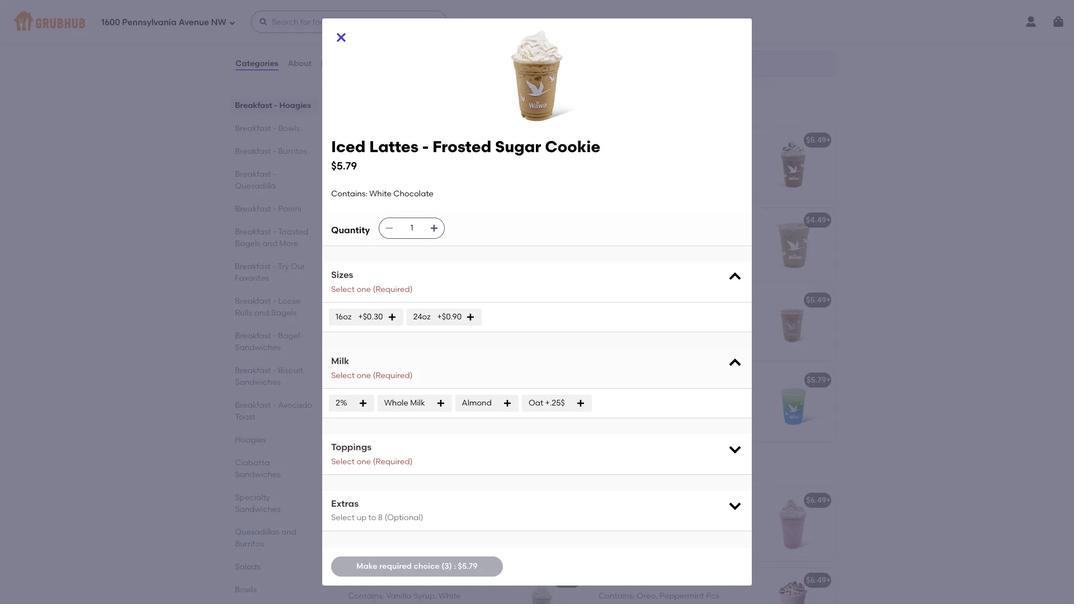 Task type: vqa. For each thing, say whether or not it's contained in the screenshot.
first COFFEES from the bottom of the page
yes



Task type: locate. For each thing, give the bounding box(es) containing it.
select down toppings
[[331, 457, 355, 466]]

cookies inside button
[[444, 495, 475, 505]]

$3.89 +
[[555, 295, 580, 305]]

bowls down salads
[[235, 585, 257, 595]]

chocolate
[[410, 151, 450, 160], [637, 151, 677, 160], [393, 189, 434, 199], [386, 311, 426, 320], [386, 391, 426, 400], [348, 603, 388, 604]]

iced coffees - peppermint mocha image
[[501, 288, 585, 361]]

bowls tab
[[235, 584, 313, 596]]

mint inside contains: chocolate sauce, mint syrup
[[707, 151, 723, 160]]

- inside breakfast - panini tab
[[273, 204, 276, 214]]

pcs, inside "contains: top with peppermint pcs, white chocolate, mint syrup"
[[718, 311, 734, 320]]

0 vertical spatial milk
[[331, 356, 349, 367]]

blend
[[630, 15, 652, 24], [719, 15, 741, 24]]

$6.09 + for steamers - peppermint bark
[[555, 15, 580, 24]]

one inside the sizes select one (required)
[[357, 285, 371, 294]]

iced for iced coffees - peppermint mocha
[[348, 295, 365, 305]]

0 horizontal spatial hoagies
[[235, 435, 266, 445]]

2 select from the top
[[331, 371, 355, 380]]

2 vertical spatial and
[[281, 528, 297, 537]]

breakfast up rolls
[[235, 297, 271, 306]]

holiday blend coffee - holiday blend
[[599, 15, 741, 24]]

peppermint
[[392, 15, 437, 24], [348, 42, 393, 52], [649, 135, 694, 145], [404, 215, 449, 225], [408, 242, 453, 252], [404, 295, 449, 305], [649, 295, 694, 305], [672, 311, 717, 320], [398, 375, 444, 385], [397, 495, 442, 505], [599, 523, 643, 532], [646, 575, 691, 585], [660, 591, 704, 601]]

1 vertical spatial and
[[254, 308, 269, 318]]

breakfast - loose rolls and bagels
[[235, 297, 301, 318]]

0 vertical spatial one
[[357, 285, 371, 294]]

1 (required) from the top
[[373, 285, 413, 294]]

bark
[[439, 15, 457, 24], [451, 215, 469, 225], [696, 295, 714, 305]]

burritos down breakfast - bowls tab
[[278, 147, 307, 156]]

favorites
[[235, 274, 269, 283]]

cold brews - peppermint bark
[[599, 295, 714, 305]]

2 $6.09 + from the top
[[555, 135, 580, 145]]

breakfast for breakfast - hoagies
[[235, 101, 272, 110]]

2 vertical spatial one
[[357, 457, 371, 466]]

+ for smoothies - peppermint cookies & cream
[[826, 575, 831, 585]]

1 vertical spatial &
[[726, 575, 732, 585]]

oat
[[529, 398, 543, 408]]

1 vertical spatial pcs
[[455, 242, 468, 252]]

holiday right coffee at right
[[687, 15, 717, 24]]

contains: white chocolate
[[348, 151, 450, 160], [331, 189, 434, 199]]

1 blend from the left
[[630, 15, 652, 24]]

1 vertical spatial mocha
[[451, 295, 477, 305]]

breakfast inside breakfast - biscuit sandwiches
[[235, 366, 271, 375]]

0 vertical spatial $6.09
[[555, 15, 576, 24]]

cookie inside the iced lattes - frosted sugar cookie $5.79
[[545, 137, 601, 156]]

bark right the input item quantity number field
[[451, 215, 469, 225]]

breakfast for breakfast - bagel sandwiches
[[235, 331, 271, 341]]

0 horizontal spatial bagels
[[235, 239, 261, 248]]

breakfast inside tab
[[235, 147, 271, 156]]

(required) inside the sizes select one (required)
[[373, 285, 413, 294]]

1 vertical spatial pcs,
[[645, 523, 660, 532]]

3 one from the top
[[357, 457, 371, 466]]

4 select from the top
[[331, 513, 355, 523]]

sauce for iced coffees - peppermint mocha
[[428, 311, 452, 320]]

milk select one (required)
[[331, 356, 413, 380]]

1 vertical spatial cream
[[734, 575, 760, 585]]

2 vertical spatial syrup
[[681, 523, 702, 532]]

2 one from the top
[[357, 371, 371, 380]]

1 vertical spatial syrup,
[[413, 591, 437, 601]]

oat +.25$
[[529, 398, 565, 408]]

loose
[[278, 297, 301, 306]]

0 horizontal spatial smoothies
[[348, 575, 388, 585]]

mocha for cold brews - peppermint mocha
[[446, 375, 472, 385]]

contains: chocolate sauce for brews
[[348, 391, 452, 400]]

burritos inside tab
[[278, 147, 307, 156]]

svg image
[[1052, 15, 1065, 29], [335, 31, 348, 44], [385, 224, 394, 233], [430, 224, 439, 233], [727, 269, 743, 285], [466, 313, 475, 322], [503, 399, 512, 408], [576, 399, 585, 408]]

smoothies - peppermint bark image
[[752, 488, 836, 561]]

$5.79
[[331, 159, 357, 172], [807, 375, 826, 385], [458, 561, 478, 571]]

mocha up the +$0.90 at the left bottom of the page
[[451, 295, 477, 305]]

(required)
[[373, 285, 413, 294], [373, 371, 413, 380], [373, 457, 413, 466]]

0 vertical spatial syrup
[[599, 162, 620, 172]]

syrup,
[[348, 242, 371, 252], [413, 591, 437, 601]]

iced lattes - peppermint mocha image
[[752, 128, 836, 201]]

lattes for iced lattes - frosted sugar cookie
[[367, 135, 391, 145]]

mocha for iced coffees - peppermint mocha
[[451, 295, 477, 305]]

0 vertical spatial mocha
[[696, 135, 722, 145]]

1 breakfast from the top
[[235, 101, 272, 110]]

select for milk
[[331, 371, 355, 380]]

1 horizontal spatial milk
[[410, 398, 425, 408]]

3 breakfast from the top
[[235, 147, 271, 156]]

and right quesadillas
[[281, 528, 297, 537]]

our
[[291, 262, 305, 271]]

quesadillas
[[235, 528, 280, 537]]

1 $5.49 + from the top
[[806, 135, 831, 145]]

breakfast up quesadilla
[[235, 170, 271, 179]]

iced lattes - peppermint mocha
[[599, 135, 722, 145]]

9 breakfast from the top
[[235, 331, 271, 341]]

milk
[[331, 356, 349, 367], [410, 398, 425, 408]]

4 sandwiches from the top
[[235, 505, 281, 514]]

1 smoothies from the left
[[348, 575, 388, 585]]

$6.09 for iced lattes - frosted sugar cookie
[[555, 135, 576, 145]]

chocolate, for pcs
[[410, 31, 452, 40]]

+ for steamers - peppermint bark
[[576, 15, 580, 24]]

0 vertical spatial cream
[[485, 495, 511, 505]]

2 $5.49 from the top
[[806, 295, 826, 305]]

1 vertical spatial coffees
[[367, 295, 397, 305]]

peppermint inside contains: white chocolate, top with peppermint pcs, mint syrup
[[599, 523, 643, 532]]

main navigation navigation
[[0, 0, 1074, 44]]

breakfast inside breakfast - avocado toast
[[235, 401, 271, 410]]

1 $6.09 from the top
[[555, 15, 576, 24]]

sauce down iced coffees - peppermint mocha
[[428, 311, 452, 320]]

select inside the sizes select one (required)
[[331, 285, 355, 294]]

0 vertical spatial $6.09 +
[[555, 15, 580, 24]]

0 vertical spatial syrup,
[[348, 242, 371, 252]]

1 vertical spatial bark
[[451, 215, 469, 225]]

2 coffees from the top
[[367, 295, 397, 305]]

hoagies up breakfast - bowls tab
[[279, 101, 311, 110]]

mint inside "contains: top with peppermint pcs, white chocolate, mint syrup"
[[667, 322, 683, 332]]

try
[[278, 262, 289, 271]]

breakfast up breakfast - bowls
[[235, 101, 272, 110]]

coffees down the sizes select one (required)
[[367, 295, 397, 305]]

0 horizontal spatial cookies
[[444, 495, 475, 505]]

top inside "contains: top with peppermint pcs, white chocolate, mint syrup"
[[637, 311, 651, 320]]

frosted
[[398, 135, 427, 145], [433, 137, 491, 156], [395, 575, 424, 585]]

milk right whole
[[410, 398, 425, 408]]

sandwiches up breakfast - biscuit sandwiches
[[235, 343, 281, 352]]

breakfast for breakfast - biscuit sandwiches
[[235, 366, 271, 375]]

0 vertical spatial contains: chocolate sauce
[[348, 311, 452, 320]]

sugar for iced lattes - frosted sugar cookie
[[429, 135, 452, 145]]

1 horizontal spatial syrup,
[[413, 591, 437, 601]]

chocolate, inside contains: white chocolate, top with peppermint pcs
[[410, 31, 452, 40]]

1600 pennsylvania avenue nw
[[101, 17, 226, 27]]

1 horizontal spatial cream
[[734, 575, 760, 585]]

iced for iced lattes - peppermint mocha
[[599, 135, 616, 145]]

0 vertical spatial coffees
[[367, 215, 397, 225]]

- inside milkshakes - peppermint cookies & cream button
[[392, 495, 395, 505]]

0 vertical spatial cookies
[[444, 495, 475, 505]]

breakfast - toasted bagels and more tab
[[235, 226, 313, 250]]

7 breakfast from the top
[[235, 262, 271, 271]]

chocolate down vanilla
[[348, 603, 388, 604]]

breakfast - bowls tab
[[235, 123, 313, 134]]

bark up contains: white chocolate, top with peppermint pcs
[[439, 15, 457, 24]]

and inside breakfast - loose rolls and bagels
[[254, 308, 269, 318]]

mocha up almond
[[446, 375, 472, 385]]

1 horizontal spatial bowls
[[278, 124, 300, 133]]

sugar inside the iced lattes - frosted sugar cookie $5.79
[[495, 137, 541, 156]]

(required) up milkshakes
[[373, 457, 413, 466]]

ciabatta
[[235, 458, 270, 468]]

breakfast up toast
[[235, 401, 271, 410]]

contains: for smoothies - frosted sugar cookie
[[348, 591, 384, 601]]

white inside contains: white chocolate, top with peppermint pcs, mint syrup
[[637, 511, 659, 521]]

0 vertical spatial sauce
[[428, 311, 452, 320]]

chocolate, for with
[[410, 231, 452, 240]]

1 vertical spatial $5.49
[[806, 295, 826, 305]]

with inside contains: white chocolate, mint syrup, top with peppermint pcs
[[389, 242, 406, 252]]

0 horizontal spatial brews
[[368, 375, 391, 385]]

syrup for contains: white chocolate, top with peppermint pcs, mint syrup
[[681, 523, 702, 532]]

1 vertical spatial contains: chocolate sauce
[[348, 391, 452, 400]]

2 vertical spatial $5.79
[[458, 561, 478, 571]]

bagels down loose
[[271, 308, 297, 318]]

$5.49 + for contains: top with peppermint pcs, white chocolate, mint syrup
[[806, 295, 831, 305]]

0 horizontal spatial $5.79
[[331, 159, 357, 172]]

contains: inside contains: vanilla syrup, white chocolate
[[348, 591, 384, 601]]

syrup, down quantity
[[348, 242, 371, 252]]

frozen holiday sips
[[340, 463, 456, 477]]

(required) up whole
[[373, 371, 413, 380]]

breakfast - panini
[[235, 204, 302, 214]]

1 horizontal spatial hoagies
[[279, 101, 311, 110]]

contains: for iced coffees - peppermint bark
[[348, 231, 384, 240]]

$6.49
[[806, 495, 826, 505], [556, 575, 576, 585], [806, 575, 826, 585]]

chocolate down "iced lattes - peppermint mocha"
[[637, 151, 677, 160]]

smoothies for smoothies - peppermint cookies & cream
[[599, 575, 639, 585]]

0 vertical spatial brews
[[619, 295, 642, 305]]

1 $6.09 + from the top
[[555, 15, 580, 24]]

steamers - peppermint bark image
[[501, 8, 585, 80]]

breakfast up breakfast - burritos
[[235, 124, 271, 133]]

-
[[386, 15, 390, 24], [682, 15, 685, 24], [274, 101, 277, 110], [273, 124, 276, 133], [393, 135, 396, 145], [644, 135, 647, 145], [422, 137, 429, 156], [273, 147, 276, 156], [273, 170, 276, 179], [273, 204, 276, 214], [399, 215, 402, 225], [273, 227, 276, 237], [273, 262, 276, 271], [399, 295, 402, 305], [644, 295, 647, 305], [273, 297, 276, 306], [273, 331, 276, 341], [273, 366, 276, 375], [393, 375, 397, 385], [695, 375, 698, 385], [273, 401, 276, 410], [392, 495, 395, 505], [390, 575, 394, 585], [641, 575, 644, 585]]

6 breakfast from the top
[[235, 227, 271, 237]]

0 horizontal spatial milk
[[331, 356, 349, 367]]

contains: chocolate sauce for coffees
[[348, 311, 452, 320]]

breakfast down quesadilla
[[235, 204, 271, 214]]

coffees
[[367, 215, 397, 225], [367, 295, 397, 305]]

select for toppings
[[331, 457, 355, 466]]

1 horizontal spatial cold
[[599, 295, 617, 305]]

0 horizontal spatial pcs,
[[645, 523, 660, 532]]

1 vertical spatial cold
[[348, 375, 366, 385]]

2 vertical spatial bark
[[696, 295, 714, 305]]

0 vertical spatial and
[[262, 239, 277, 248]]

2 horizontal spatial $5.79
[[807, 375, 826, 385]]

toppings
[[331, 442, 372, 453]]

contains: inside "contains: top with peppermint pcs, white chocolate, mint syrup"
[[599, 311, 635, 320]]

smoothies down make at left
[[348, 575, 388, 585]]

select inside milk select one (required)
[[331, 371, 355, 380]]

10 breakfast from the top
[[235, 366, 271, 375]]

$3.89
[[555, 295, 576, 305]]

mint down cold brews - peppermint bark
[[667, 322, 683, 332]]

white inside "contains: top with peppermint pcs, white chocolate, mint syrup"
[[599, 322, 621, 332]]

select up 2%
[[331, 371, 355, 380]]

breakfast inside breakfast - try our favorites
[[235, 262, 271, 271]]

and right rolls
[[254, 308, 269, 318]]

with inside contains: white chocolate, top with peppermint pcs, mint syrup
[[721, 511, 738, 521]]

breakfast down breakfast - bowls
[[235, 147, 271, 156]]

syrup, inside contains: white chocolate, mint syrup, top with peppermint pcs
[[348, 242, 371, 252]]

pennsylvania
[[122, 17, 177, 27]]

(required) inside milk select one (required)
[[373, 371, 413, 380]]

0 vertical spatial contains: white chocolate
[[348, 151, 450, 160]]

burritos inside quesadillas and burritos
[[235, 539, 264, 549]]

with inside contains: white chocolate, top with peppermint pcs
[[470, 31, 487, 40]]

11 breakfast from the top
[[235, 401, 271, 410]]

0 horizontal spatial cold
[[348, 375, 366, 385]]

brews for chocolate
[[368, 375, 391, 385]]

$6.49 + for contains: vanilla syrup, white chocolate
[[556, 575, 580, 585]]

1 horizontal spatial &
[[726, 575, 732, 585]]

ciabatta sandwiches tab
[[235, 457, 313, 481]]

breakfast up favorites
[[235, 262, 271, 271]]

+ for smoothies - frosted sugar cookie
[[576, 575, 580, 585]]

frosted inside the iced lattes - frosted sugar cookie $5.79
[[433, 137, 491, 156]]

coffees for chocolate
[[367, 295, 397, 305]]

1 vertical spatial cookies
[[693, 575, 724, 585]]

bark up "contains: top with peppermint pcs, white chocolate, mint syrup"
[[696, 295, 714, 305]]

mocha up sauce,
[[696, 135, 722, 145]]

peppermint inside "contains: top with peppermint pcs, white chocolate, mint syrup"
[[672, 311, 717, 320]]

breakfast
[[235, 101, 272, 110], [235, 124, 271, 133], [235, 147, 271, 156], [235, 170, 271, 179], [235, 204, 271, 214], [235, 227, 271, 237], [235, 262, 271, 271], [235, 297, 271, 306], [235, 331, 271, 341], [235, 366, 271, 375], [235, 401, 271, 410]]

iced lattes - frosted sugar cookie $5.79
[[331, 137, 601, 172]]

up
[[357, 513, 367, 523]]

1 sandwiches from the top
[[235, 343, 281, 352]]

0 vertical spatial pcs
[[394, 42, 408, 52]]

1 horizontal spatial smoothies
[[599, 575, 639, 585]]

& inside button
[[477, 495, 483, 505]]

and
[[262, 239, 277, 248], [254, 308, 269, 318], [281, 528, 297, 537]]

pcs inside contains: white chocolate, top with peppermint pcs
[[394, 42, 408, 52]]

frosted for iced lattes - frosted sugar cookie $5.79
[[433, 137, 491, 156]]

0 vertical spatial bagels
[[235, 239, 261, 248]]

milk inside milk select one (required)
[[331, 356, 349, 367]]

iced coffees - frosted sugar cookie image
[[752, 208, 836, 281]]

bagels up favorites
[[235, 239, 261, 248]]

extras
[[331, 498, 359, 509]]

breakfast inside breakfast - loose rolls and bagels
[[235, 297, 271, 306]]

contains: for iced lattes - frosted sugar cookie
[[348, 151, 384, 160]]

2 (required) from the top
[[373, 371, 413, 380]]

1 vertical spatial milk
[[410, 398, 425, 408]]

syrup, down smoothies - frosted sugar cookie
[[413, 591, 437, 601]]

16oz
[[336, 312, 352, 322]]

hoagies
[[279, 101, 311, 110], [235, 435, 266, 445]]

breakfast for breakfast - bowls
[[235, 124, 271, 133]]

3 (required) from the top
[[373, 457, 413, 466]]

$6.49 for contains: oreo, peppermint pcs
[[806, 575, 826, 585]]

(required) up iced coffees - peppermint mocha
[[373, 285, 413, 294]]

bagels inside breakfast - loose rolls and bagels
[[271, 308, 297, 318]]

bagels inside the breakfast - toasted bagels and more
[[235, 239, 261, 248]]

1 horizontal spatial cookies
[[693, 575, 724, 585]]

cream inside milkshakes - peppermint cookies & cream button
[[485, 495, 511, 505]]

salads tab
[[235, 561, 313, 573]]

sauce
[[428, 311, 452, 320], [428, 391, 452, 400]]

cookies up contains: oreo, peppermint pcs
[[693, 575, 724, 585]]

svg image
[[259, 17, 268, 26], [229, 19, 235, 26], [388, 313, 396, 322], [727, 355, 743, 371], [359, 399, 367, 408], [436, 399, 445, 408], [727, 441, 743, 457], [727, 498, 743, 514]]

almond
[[462, 398, 492, 408]]

cookie
[[454, 135, 481, 145], [545, 137, 601, 156], [451, 575, 478, 585]]

1 vertical spatial (required)
[[373, 371, 413, 380]]

breakfast down rolls
[[235, 331, 271, 341]]

holiday left coffee at right
[[599, 15, 628, 24]]

0 vertical spatial $5.79
[[331, 159, 357, 172]]

(optional)
[[385, 513, 423, 523]]

&
[[477, 495, 483, 505], [726, 575, 732, 585]]

brews up whole
[[368, 375, 391, 385]]

1 coffees from the top
[[367, 215, 397, 225]]

1 horizontal spatial brews
[[619, 295, 642, 305]]

$5.79 inside the iced lattes - frosted sugar cookie $5.79
[[331, 159, 357, 172]]

holiday blend coffee - holiday blend image
[[752, 8, 836, 80]]

hoagies tab
[[235, 434, 313, 446]]

1 vertical spatial bagels
[[271, 308, 297, 318]]

breakfast inside breakfast - bagel sandwiches
[[235, 331, 271, 341]]

1 select from the top
[[331, 285, 355, 294]]

contains: inside contains: white chocolate, mint syrup, top with peppermint pcs
[[348, 231, 384, 240]]

bark for cold brews - peppermint bark
[[696, 295, 714, 305]]

1 vertical spatial $5.49 +
[[806, 295, 831, 305]]

2 horizontal spatial pcs
[[706, 591, 719, 601]]

2 smoothies from the left
[[599, 575, 639, 585]]

0 horizontal spatial cream
[[485, 495, 511, 505]]

mint
[[707, 151, 723, 160], [454, 231, 471, 240], [667, 322, 683, 332], [662, 523, 679, 532]]

1 horizontal spatial bagels
[[271, 308, 297, 318]]

extras select up to 8 (optional)
[[331, 498, 423, 523]]

$6.09 for steamers - peppermint bark
[[555, 15, 576, 24]]

contains: white chocolate up iced coffees - peppermint bark
[[331, 189, 434, 199]]

breakfast down breakfast - bagel sandwiches
[[235, 366, 271, 375]]

contains:
[[348, 31, 384, 40], [348, 151, 384, 160], [599, 151, 635, 160], [331, 189, 368, 199], [348, 231, 384, 240], [348, 311, 384, 320], [599, 311, 635, 320], [348, 391, 384, 400], [599, 511, 635, 521], [348, 591, 384, 601], [599, 591, 635, 601]]

sandwiches up breakfast - avocado toast
[[235, 378, 281, 387]]

2 $5.49 + from the top
[[806, 295, 831, 305]]

sandwiches down ciabatta
[[235, 470, 281, 479]]

contains: for iced coffees - peppermint mocha
[[348, 311, 384, 320]]

2 breakfast from the top
[[235, 124, 271, 133]]

$5.49 +
[[806, 135, 831, 145], [806, 295, 831, 305]]

0 vertical spatial $5.49 +
[[806, 135, 831, 145]]

syrup inside "contains: top with peppermint pcs, white chocolate, mint syrup"
[[685, 322, 707, 332]]

1 horizontal spatial pcs
[[455, 242, 468, 252]]

chocolate down iced coffees - peppermint mocha
[[386, 311, 426, 320]]

1 vertical spatial syrup
[[685, 322, 707, 332]]

choice
[[414, 561, 440, 571]]

2 $6.09 from the top
[[555, 135, 576, 145]]

one for milk
[[357, 371, 371, 380]]

- inside holiday blend coffee - holiday blend button
[[682, 15, 685, 24]]

2 sauce from the top
[[428, 391, 452, 400]]

breakfast for breakfast - loose rolls and bagels
[[235, 297, 271, 306]]

and inside the breakfast - toasted bagels and more
[[262, 239, 277, 248]]

2 vertical spatial (required)
[[373, 457, 413, 466]]

mint right sauce,
[[707, 151, 723, 160]]

top inside contains: white chocolate, top with peppermint pcs, mint syrup
[[705, 511, 719, 521]]

+ for cold brews - peppermint bark
[[826, 295, 831, 305]]

$6.49 +
[[806, 495, 831, 505], [556, 575, 580, 585], [806, 575, 831, 585]]

about
[[288, 59, 312, 68]]

contains: white chocolate down iced lattes - frosted sugar cookie
[[348, 151, 450, 160]]

mint right the input item quantity number field
[[454, 231, 471, 240]]

chocolate inside contains: chocolate sauce, mint syrup
[[637, 151, 677, 160]]

select inside extras select up to 8 (optional)
[[331, 513, 355, 523]]

0 vertical spatial (required)
[[373, 285, 413, 294]]

1 sauce from the top
[[428, 311, 452, 320]]

1 vertical spatial hoagies
[[235, 435, 266, 445]]

0 vertical spatial pcs,
[[718, 311, 734, 320]]

0 horizontal spatial syrup,
[[348, 242, 371, 252]]

lattes inside the iced lattes - frosted sugar cookie $5.79
[[369, 137, 418, 156]]

0 vertical spatial cold
[[599, 295, 617, 305]]

1 vertical spatial one
[[357, 371, 371, 380]]

breakfast inside the breakfast - quesadilla
[[235, 170, 271, 179]]

sandwiches down specialty at the bottom of the page
[[235, 505, 281, 514]]

0 vertical spatial $5.49
[[806, 135, 826, 145]]

0 horizontal spatial &
[[477, 495, 483, 505]]

chocolate down iced lattes - frosted sugar cookie
[[410, 151, 450, 160]]

breakfast down breakfast - panini
[[235, 227, 271, 237]]

contains: inside contains: white chocolate, top with peppermint pcs
[[348, 31, 384, 40]]

1 $5.49 from the top
[[806, 135, 826, 145]]

select down sizes
[[331, 285, 355, 294]]

- inside breakfast - hoagies tab
[[274, 101, 277, 110]]

breakfast - toasted bagels and more
[[235, 227, 308, 248]]

contains: chocolate sauce down iced coffees - peppermint mocha
[[348, 311, 452, 320]]

cold brews - peppermint mocha
[[348, 375, 472, 385]]

chocolate, inside contains: white chocolate, top with peppermint pcs, mint syrup
[[661, 511, 703, 521]]

iced inside the iced lattes - frosted sugar cookie $5.79
[[331, 137, 366, 156]]

sandwiches
[[235, 343, 281, 352], [235, 378, 281, 387], [235, 470, 281, 479], [235, 505, 281, 514]]

$5.49
[[806, 135, 826, 145], [806, 295, 826, 305]]

sips
[[431, 463, 456, 477]]

smoothies
[[348, 575, 388, 585], [599, 575, 639, 585]]

8 breakfast from the top
[[235, 297, 271, 306]]

2 sandwiches from the top
[[235, 378, 281, 387]]

smoothies - peppermint cookies & cream
[[599, 575, 760, 585]]

sauce down cold brews - peppermint mocha
[[428, 391, 452, 400]]

3 select from the top
[[331, 457, 355, 466]]

holiday left sips
[[382, 463, 428, 477]]

(required) inside the toppings select one (required)
[[373, 457, 413, 466]]

$6.49 for contains: vanilla syrup, white chocolate
[[556, 575, 576, 585]]

1 vertical spatial $6.09
[[555, 135, 576, 145]]

1 contains: chocolate sauce from the top
[[348, 311, 452, 320]]

contains: chocolate sauce
[[348, 311, 452, 320], [348, 391, 452, 400]]

mint up smoothies - peppermint cookies & cream on the bottom right
[[662, 523, 679, 532]]

5 breakfast from the top
[[235, 204, 271, 214]]

milk up 2%
[[331, 356, 349, 367]]

2 vertical spatial mocha
[[446, 375, 472, 385]]

chocolate, inside contains: white chocolate, mint syrup, top with peppermint pcs
[[410, 231, 452, 240]]

1 vertical spatial bowls
[[235, 585, 257, 595]]

select down extras
[[331, 513, 355, 523]]

bowls
[[278, 124, 300, 133], [235, 585, 257, 595]]

breakfast inside the breakfast - toasted bagels and more
[[235, 227, 271, 237]]

breakfast for breakfast - burritos
[[235, 147, 271, 156]]

white
[[386, 31, 408, 40], [386, 151, 408, 160], [369, 189, 392, 199], [386, 231, 408, 240], [599, 322, 621, 332], [637, 511, 659, 521], [439, 591, 461, 601]]

specialty sandwiches
[[235, 493, 281, 514]]

1 vertical spatial brews
[[368, 375, 391, 385]]

select inside the toppings select one (required)
[[331, 457, 355, 466]]

brews up "contains: top with peppermint pcs, white chocolate, mint syrup"
[[619, 295, 642, 305]]

contains: chocolate sauce down cold brews - peppermint mocha
[[348, 391, 452, 400]]

1 one from the top
[[357, 285, 371, 294]]

1 horizontal spatial burritos
[[278, 147, 307, 156]]

chocolate, inside "contains: top with peppermint pcs, white chocolate, mint syrup"
[[623, 322, 665, 332]]

holiday
[[599, 15, 628, 24], [687, 15, 717, 24], [382, 463, 428, 477]]

2 blend from the left
[[719, 15, 741, 24]]

1 vertical spatial sauce
[[428, 391, 452, 400]]

and inside quesadillas and burritos
[[281, 528, 297, 537]]

burritos down quesadillas
[[235, 539, 264, 549]]

1 horizontal spatial blend
[[719, 15, 741, 24]]

bowls up "breakfast - burritos" tab
[[278, 124, 300, 133]]

frozen
[[340, 463, 379, 477]]

0 horizontal spatial burritos
[[235, 539, 264, 549]]

syrup inside contains: white chocolate, top with peppermint pcs, mint syrup
[[681, 523, 702, 532]]

breakfast - panini tab
[[235, 203, 313, 215]]

cold brews - peppermint mocha image
[[501, 368, 585, 441]]

(required) for sizes
[[373, 285, 413, 294]]

0 vertical spatial burritos
[[278, 147, 307, 156]]

one inside the toppings select one (required)
[[357, 457, 371, 466]]

1 vertical spatial $6.09 +
[[555, 135, 580, 145]]

4 breakfast from the top
[[235, 170, 271, 179]]

1 horizontal spatial $5.79
[[458, 561, 478, 571]]

syrup inside contains: chocolate sauce, mint syrup
[[599, 162, 620, 172]]

$4.49 +
[[806, 215, 831, 225]]

pcs,
[[718, 311, 734, 320], [645, 523, 660, 532]]

0 horizontal spatial pcs
[[394, 42, 408, 52]]

chocolate up iced coffees - peppermint bark
[[393, 189, 434, 199]]

pcs, inside contains: white chocolate, top with peppermint pcs, mint syrup
[[645, 523, 660, 532]]

2 contains: chocolate sauce from the top
[[348, 391, 452, 400]]

0 horizontal spatial blend
[[630, 15, 652, 24]]

breakfast - quesadilla tab
[[235, 168, 313, 192]]

1 horizontal spatial pcs,
[[718, 311, 734, 320]]

cookies down sips
[[444, 495, 475, 505]]

and left more
[[262, 239, 277, 248]]

smoothies up oreo,
[[599, 575, 639, 585]]

2 vertical spatial pcs
[[706, 591, 719, 601]]

peppermint inside contains: white chocolate, top with peppermint pcs
[[348, 42, 393, 52]]

0 vertical spatial &
[[477, 495, 483, 505]]

coffees left the input item quantity number field
[[367, 215, 397, 225]]

contains: inside contains: chocolate sauce, mint syrup
[[599, 151, 635, 160]]

brews
[[619, 295, 642, 305], [368, 375, 391, 385]]

mocha for iced lattes - peppermint mocha
[[696, 135, 722, 145]]

3 sandwiches from the top
[[235, 470, 281, 479]]

+ for iced coffees - peppermint mocha
[[576, 295, 580, 305]]

syrup for contains: top with peppermint pcs, white chocolate, mint syrup
[[685, 322, 707, 332]]

0 vertical spatial bark
[[439, 15, 457, 24]]

cold
[[599, 295, 617, 305], [348, 375, 366, 385]]

hoagies up ciabatta
[[235, 435, 266, 445]]

breakfast - burritos tab
[[235, 145, 313, 157]]

one inside milk select one (required)
[[357, 371, 371, 380]]

burritos for quesadillas and burritos
[[235, 539, 264, 549]]



Task type: describe. For each thing, give the bounding box(es) containing it.
contains: chocolate sauce, mint syrup
[[599, 151, 723, 172]]

whole milk
[[384, 398, 425, 408]]

bagel
[[278, 331, 300, 341]]

iced for iced lattes - frosted sugar cookie $5.79
[[331, 137, 366, 156]]

0 vertical spatial hoagies
[[279, 101, 311, 110]]

2%
[[336, 398, 347, 408]]

iced for iced coffees - peppermint bark
[[348, 215, 365, 225]]

and for bagels
[[254, 308, 269, 318]]

breakfast - try our favorites tab
[[235, 261, 313, 284]]

quesadilla
[[235, 181, 276, 191]]

contains: white chocolate, top with peppermint pcs, mint syrup
[[599, 511, 738, 532]]

breakfast - loose rolls and bagels tab
[[235, 295, 313, 319]]

pcs inside contains: white chocolate, mint syrup, top with peppermint pcs
[[455, 242, 468, 252]]

salads
[[235, 562, 261, 572]]

iced for iced lattes - frosted sugar cookie
[[348, 135, 365, 145]]

breakfast - bagel sandwiches tab
[[235, 330, 313, 354]]

mint inside contains: white chocolate, mint syrup, top with peppermint pcs
[[454, 231, 471, 240]]

cookies for smoothies - peppermint cookies & cream
[[693, 575, 724, 585]]

$6.09 + for iced lattes - frosted sugar cookie
[[555, 135, 580, 145]]

- inside breakfast - bowls tab
[[273, 124, 276, 133]]

$5.49 + for contains: chocolate sauce, mint syrup
[[806, 135, 831, 145]]

reviews button
[[321, 44, 353, 84]]

specialty sandwiches tab
[[235, 492, 313, 515]]

whole
[[384, 398, 408, 408]]

cookies for milkshakes - peppermint cookies & cream
[[444, 495, 475, 505]]

contains: for cold brews - peppermint bark
[[599, 311, 635, 320]]

quesadillas and burritos
[[235, 528, 297, 549]]

+$0.30
[[358, 312, 383, 322]]

top inside contains: white chocolate, mint syrup, top with peppermint pcs
[[373, 242, 387, 252]]

brews for top
[[619, 295, 642, 305]]

iced lattes - frosted sugar cookie image
[[501, 128, 585, 201]]

$6.49 + for contains: oreo, peppermint pcs
[[806, 575, 831, 585]]

breakfast - quesadilla
[[235, 170, 276, 191]]

milkshakes
[[348, 495, 390, 505]]

smoothies - peppermint cookies & cream image
[[752, 568, 836, 604]]

sauce for cold brews - peppermint mocha
[[428, 391, 452, 400]]

0 horizontal spatial holiday
[[382, 463, 428, 477]]

lattes for iced lattes - frosted sugar cookie $5.79
[[369, 137, 418, 156]]

recharger energy drinks - winter blues (blue raspberry, vanilla) image
[[752, 368, 836, 441]]

- inside breakfast - avocado toast
[[273, 401, 276, 410]]

milkshakes - peppermint cookies & cream
[[348, 495, 511, 505]]

- inside breakfast - try our favorites
[[273, 262, 276, 271]]

breakfast - burritos
[[235, 147, 307, 156]]

& for smoothies - peppermint cookies & cream
[[726, 575, 732, 585]]

- inside the iced lattes - frosted sugar cookie $5.79
[[422, 137, 429, 156]]

breakfast for breakfast - panini
[[235, 204, 271, 214]]

recharger energy drinks - winter blues (blue raspberry, vanilla)
[[599, 375, 844, 385]]

iced coffees - peppermint bark image
[[501, 208, 585, 281]]

to
[[368, 513, 376, 523]]

frosted for iced lattes - frosted sugar cookie
[[398, 135, 427, 145]]

svg image inside main navigation navigation
[[1052, 15, 1065, 29]]

$5.79 +
[[807, 375, 831, 385]]

sizes select one (required)
[[331, 270, 413, 294]]

make required choice (3) : $5.79
[[356, 561, 478, 571]]

winter
[[700, 375, 726, 385]]

breakfast - avocado toast tab
[[235, 399, 313, 423]]

cream for smoothies - peppermint cookies & cream
[[734, 575, 760, 585]]

coffees for white
[[367, 215, 397, 225]]

peppermint inside contains: white chocolate, mint syrup, top with peppermint pcs
[[408, 242, 453, 252]]

one for toppings
[[357, 457, 371, 466]]

toast
[[235, 412, 255, 422]]

burritos for breakfast - burritos
[[278, 147, 307, 156]]

- inside breakfast - biscuit sandwiches
[[273, 366, 276, 375]]

top inside contains: white chocolate, top with peppermint pcs
[[454, 31, 468, 40]]

rolls
[[235, 308, 252, 318]]

$6.49 for contains: white chocolate, top with peppermint pcs, mint syrup
[[806, 495, 826, 505]]

sandwiches inside breakfast - bagel sandwiches
[[235, 343, 281, 352]]

contains: for steamers - peppermint bark
[[348, 31, 384, 40]]

breakfast for breakfast - try our favorites
[[235, 262, 271, 271]]

cold brews - peppermint bark image
[[752, 288, 836, 361]]

breakfast - hoagies
[[235, 101, 311, 110]]

categories
[[236, 59, 278, 68]]

quesadillas and burritos tab
[[235, 526, 313, 550]]

$5.49 for contains: chocolate sauce, mint syrup
[[806, 135, 826, 145]]

breakfast - biscuit sandwiches tab
[[235, 365, 313, 388]]

contains: white chocolate, top with peppermint pcs
[[348, 31, 487, 52]]

24oz
[[413, 312, 431, 322]]

avocado
[[278, 401, 312, 410]]

Input item quantity number field
[[400, 218, 424, 239]]

iced coffees - peppermint mocha
[[348, 295, 477, 305]]

mint inside contains: white chocolate, top with peppermint pcs, mint syrup
[[662, 523, 679, 532]]

chocolate, for pcs,
[[661, 511, 703, 521]]

steamers
[[348, 15, 385, 24]]

sizes
[[331, 270, 353, 281]]

iced lattes - frosted sugar cookie
[[348, 135, 481, 145]]

reviews
[[321, 59, 352, 68]]

contains: for cold brews - peppermint mocha
[[348, 391, 384, 400]]

required
[[379, 561, 412, 571]]

breakfast - try our favorites
[[235, 262, 305, 283]]

blues
[[728, 375, 748, 385]]

oreo,
[[637, 591, 658, 601]]

contains: inside contains: white chocolate, top with peppermint pcs, mint syrup
[[599, 511, 635, 521]]

- inside breakfast - bagel sandwiches
[[273, 331, 276, 341]]

sandwiches inside breakfast - biscuit sandwiches
[[235, 378, 281, 387]]

coffee
[[654, 15, 680, 24]]

toppings select one (required)
[[331, 442, 413, 466]]

smoothies - frosted sugar cookie image
[[501, 568, 585, 604]]

(3)
[[442, 561, 452, 571]]

- inside the breakfast - quesadilla
[[273, 170, 276, 179]]

with inside "contains: top with peppermint pcs, white chocolate, mint syrup"
[[653, 311, 670, 320]]

white inside contains: white chocolate, top with peppermint pcs
[[386, 31, 408, 40]]

nw
[[211, 17, 226, 27]]

:
[[454, 561, 456, 571]]

drinks
[[669, 375, 693, 385]]

$5.49 for contains: top with peppermint pcs, white chocolate, mint syrup
[[806, 295, 826, 305]]

breakfast for breakfast - toasted bagels and more
[[235, 227, 271, 237]]

steamers - peppermint bark
[[348, 15, 457, 24]]

lattes for iced lattes - peppermint mocha
[[617, 135, 642, 145]]

breakfast for breakfast - quesadilla
[[235, 170, 271, 179]]

- inside "breakfast - burritos" tab
[[273, 147, 276, 156]]

white inside contains: white chocolate, mint syrup, top with peppermint pcs
[[386, 231, 408, 240]]

select for extras
[[331, 513, 355, 523]]

panini
[[278, 204, 302, 214]]

cream for milkshakes - peppermint cookies & cream
[[485, 495, 511, 505]]

cold for cold brews - peppermint bark
[[599, 295, 617, 305]]

avenue
[[179, 17, 209, 27]]

biscuit
[[278, 366, 303, 375]]

0 vertical spatial bowls
[[278, 124, 300, 133]]

& for milkshakes - peppermint cookies & cream
[[477, 495, 483, 505]]

peppermint inside button
[[397, 495, 442, 505]]

vanilla)
[[815, 375, 844, 385]]

cookie for iced lattes - frosted sugar cookie $5.79
[[545, 137, 601, 156]]

breakfast - bowls
[[235, 124, 300, 133]]

- inside breakfast - loose rolls and bagels
[[273, 297, 276, 306]]

recharger
[[599, 375, 639, 385]]

1600
[[101, 17, 120, 27]]

toasted
[[278, 227, 308, 237]]

- inside the breakfast - toasted bagels and more
[[273, 227, 276, 237]]

one for sizes
[[357, 285, 371, 294]]

chocolate inside contains: vanilla syrup, white chocolate
[[348, 603, 388, 604]]

breakfast - bagel sandwiches
[[235, 331, 300, 352]]

energy
[[641, 375, 667, 385]]

white inside contains: vanilla syrup, white chocolate
[[439, 591, 461, 601]]

contains: for smoothies - peppermint cookies & cream
[[599, 591, 635, 601]]

breakfast - hoagies tab
[[235, 100, 313, 111]]

iced coffees - peppermint bark
[[348, 215, 469, 225]]

1 vertical spatial contains: white chocolate
[[331, 189, 434, 199]]

(blue
[[750, 375, 770, 385]]

+ for iced lattes - peppermint mocha
[[826, 135, 831, 145]]

breakfast for breakfast - avocado toast
[[235, 401, 271, 410]]

sauce,
[[679, 151, 705, 160]]

categories button
[[235, 44, 279, 84]]

contains: oreo, peppermint pcs
[[599, 591, 719, 601]]

1 horizontal spatial holiday
[[599, 15, 628, 24]]

chocolate down cold brews - peppermint mocha
[[386, 391, 426, 400]]

select for sizes
[[331, 285, 355, 294]]

(required) for toppings
[[373, 457, 413, 466]]

(required) for milk
[[373, 371, 413, 380]]

8
[[378, 513, 383, 523]]

sandwiches inside tab
[[235, 505, 281, 514]]

+ for iced lattes - frosted sugar cookie
[[576, 135, 580, 145]]

syrup, inside contains: vanilla syrup, white chocolate
[[413, 591, 437, 601]]

+$0.90
[[437, 312, 462, 322]]

2 horizontal spatial holiday
[[687, 15, 717, 24]]

$4.49
[[806, 215, 826, 225]]

ciabatta sandwiches
[[235, 458, 281, 479]]

holiday blend coffee - holiday blend button
[[592, 8, 836, 80]]

0 horizontal spatial bowls
[[235, 585, 257, 595]]

make
[[356, 561, 377, 571]]

contains: vanilla syrup, white chocolate
[[348, 591, 461, 604]]

sugar for iced lattes - frosted sugar cookie $5.79
[[495, 137, 541, 156]]

quantity
[[331, 225, 370, 235]]

raspberry,
[[772, 375, 813, 385]]

contains: top with peppermint pcs, white chocolate, mint syrup
[[599, 311, 734, 332]]

vanilla
[[386, 591, 412, 601]]

contains: for iced lattes - peppermint mocha
[[599, 151, 635, 160]]

$6.49 + for contains: white chocolate, top with peppermint pcs, mint syrup
[[806, 495, 831, 505]]

breakfast - avocado toast
[[235, 401, 312, 422]]

cookie for iced lattes - frosted sugar cookie
[[454, 135, 481, 145]]

smoothies for smoothies - frosted sugar cookie
[[348, 575, 388, 585]]

+.25$
[[545, 398, 565, 408]]

milkshakes - peppermint cookies & cream image
[[501, 488, 585, 561]]

1 vertical spatial $5.79
[[807, 375, 826, 385]]

and for more
[[262, 239, 277, 248]]

contains: white chocolate, mint syrup, top with peppermint pcs
[[348, 231, 471, 252]]

bark for iced coffees - peppermint bark
[[451, 215, 469, 225]]

cold for cold brews - peppermint mocha
[[348, 375, 366, 385]]



